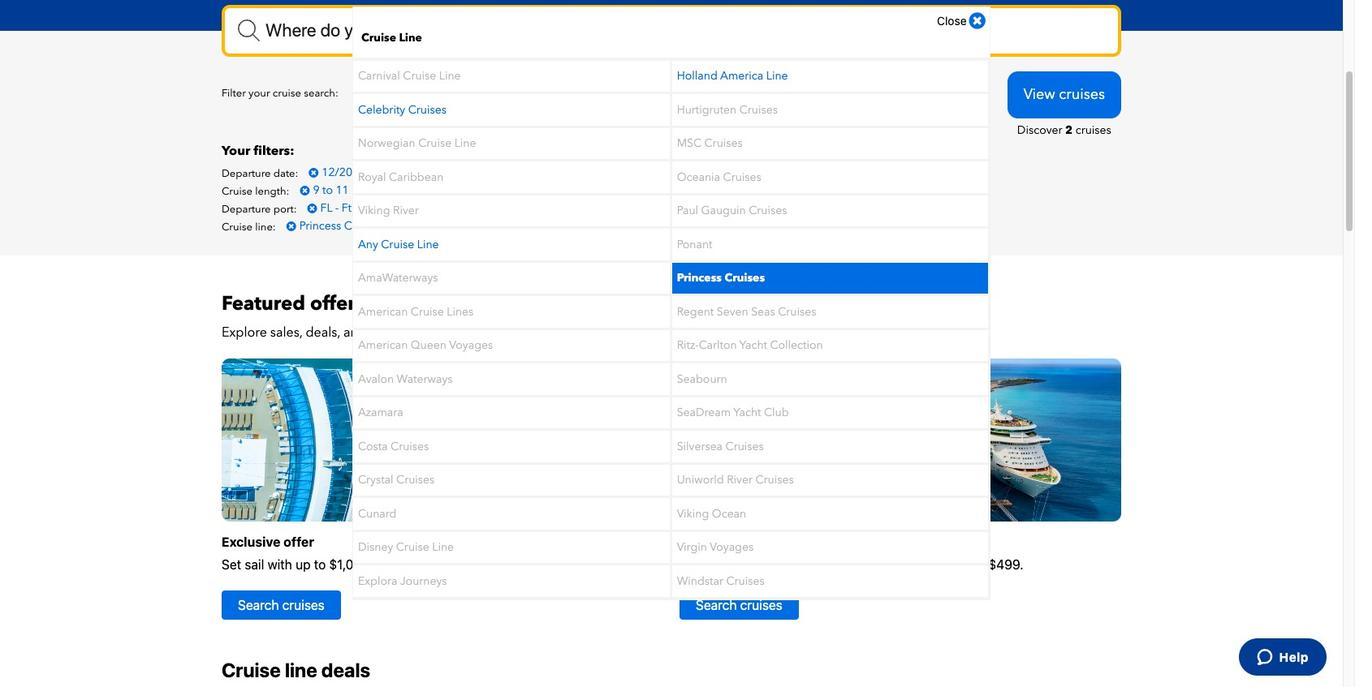 Task type: describe. For each thing, give the bounding box(es) containing it.
river for viking
[[393, 203, 419, 219]]

9 to 11 nights
[[313, 183, 386, 198]]

windstar cruises
[[677, 574, 765, 590]]

cruises inside "regent seven seas cruises" button
[[778, 304, 817, 320]]

fl
[[320, 200, 332, 216]]

hurtigruten cruises button
[[672, 94, 989, 126]]

cruises for windstar cruises button
[[727, 574, 765, 590]]

cruise line inside button
[[775, 88, 832, 103]]

silversea cruises
[[677, 439, 764, 455]]

special
[[370, 324, 411, 342]]

for
[[831, 558, 847, 573]]

queen
[[411, 338, 447, 354]]

princess for princess cruises button
[[677, 271, 722, 286]]

line for disney cruise line
[[432, 540, 454, 556]]

royal caribbean button
[[353, 162, 670, 193]]

ritz-carlton yacht collection button
[[672, 330, 989, 362]]

uniworld river cruises button
[[672, 465, 989, 496]]

9
[[313, 183, 320, 198]]

line for holland america line
[[767, 69, 788, 84]]

silversea cruises button
[[672, 431, 989, 463]]

celebrity cruises button
[[353, 94, 670, 126]]

- for fl
[[335, 200, 339, 216]]

american for american queen voyages
[[358, 338, 408, 354]]

american queen voyages button
[[353, 330, 670, 362]]

any
[[358, 237, 378, 253]]

avalon
[[358, 372, 394, 387]]

times circle image for 9 to 11 nights
[[300, 185, 310, 196]]

limited-
[[516, 558, 560, 573]]

hurtigruten cruises
[[677, 102, 778, 118]]

open
[[768, 558, 797, 573]]

length
[[551, 88, 585, 103]]

search for sail
[[238, 599, 279, 614]]

2 with from the left
[[877, 558, 902, 573]]

out
[[704, 558, 724, 573]]

your
[[222, 142, 250, 160]]

seven
[[717, 304, 749, 320]]

costa cruises
[[358, 439, 429, 455]]

viking for viking river
[[358, 203, 390, 219]]

regent
[[677, 304, 714, 320]]

explora journeys
[[358, 574, 447, 590]]

ocean
[[712, 507, 747, 522]]

ponant button
[[672, 229, 989, 261]]

viking river
[[358, 203, 419, 219]]

virgin voyages button
[[672, 533, 989, 564]]

fl - ft. lauderdale link
[[299, 200, 424, 217]]

$1,000
[[329, 558, 370, 573]]

oceania cruises button
[[672, 162, 989, 193]]

expand image for departure date
[[466, 89, 478, 101]]

cruises for costa cruises 'button'
[[391, 439, 429, 455]]

your
[[249, 86, 270, 101]]

paul gauguin cruises button
[[672, 196, 989, 227]]

12/20/2023 - 12/27/2023 link
[[301, 164, 462, 182]]

costa
[[358, 439, 388, 455]]

seadream yacht club
[[677, 406, 789, 421]]

carlton
[[699, 338, 737, 354]]

search cruises for with
[[238, 599, 325, 614]]

nights
[[352, 183, 386, 198]]

line for carnival cruise line
[[439, 69, 461, 84]]

viking ocean
[[677, 507, 747, 522]]

discover 2 cruises
[[1018, 122, 1112, 138]]

holland america line
[[677, 69, 788, 84]]

princess for princess cruises link
[[299, 218, 341, 234]]

cruise line:
[[222, 220, 276, 235]]

cruise length
[[515, 88, 588, 103]]

line for norwegian cruise line
[[455, 136, 476, 151]]

norwegian cruise line button
[[353, 128, 670, 159]]

0 horizontal spatial cruise line
[[361, 30, 422, 45]]

voyages inside virgin voyages button
[[710, 540, 754, 556]]

times circle image for princess cruises
[[286, 221, 296, 232]]

2 on from the left
[[727, 558, 742, 573]]

to right 9
[[322, 183, 333, 198]]

princess cruises button
[[672, 263, 989, 294]]

1 on from the left
[[428, 558, 443, 573]]

costa cruises button
[[353, 431, 670, 463]]

waterways
[[397, 372, 453, 387]]

line:
[[255, 220, 276, 235]]

royal
[[358, 170, 386, 185]]

viking for viking ocean
[[677, 507, 709, 522]]

budget-friendly cruises
[[680, 535, 829, 550]]

disney cruise line
[[358, 540, 454, 556]]

$499.
[[989, 558, 1024, 573]]

port:
[[274, 202, 297, 217]]

cruises for oceania cruises button
[[723, 170, 762, 185]]

yacht inside "button"
[[734, 406, 761, 421]]

disney cruise line button
[[353, 533, 670, 564]]

departure for departure port:
[[222, 202, 271, 217]]

exclusive
[[222, 535, 281, 550]]

departure date:
[[222, 166, 298, 181]]

carnival
[[358, 69, 400, 84]]

expand image for cruise length
[[588, 89, 600, 101]]

cruises for the hurtigruten cruises button
[[740, 102, 778, 118]]

regent seven seas cruises button
[[672, 297, 989, 328]]

seabourn
[[677, 372, 728, 387]]

virgin
[[677, 540, 707, 556]]

seadream yacht club button
[[672, 398, 989, 429]]

discover
[[1018, 122, 1063, 138]]

ritz-carlton yacht collection
[[677, 338, 823, 354]]

less
[[851, 558, 874, 573]]

azamara
[[358, 406, 403, 421]]

view cruises
[[1024, 84, 1105, 105]]

crystal
[[358, 473, 394, 488]]

seas
[[801, 558, 828, 573]]

12/20/2023
[[322, 165, 383, 180]]

ritz-
[[677, 338, 699, 354]]

expand image for cruise line
[[832, 89, 845, 101]]

princess cruises for princess cruises link
[[299, 218, 383, 234]]

up
[[296, 558, 311, 573]]

viking river button
[[353, 196, 670, 227]]

cruises inside uniworld river cruises button
[[756, 473, 794, 488]]

cruises for silversea cruises button
[[726, 439, 764, 455]]

9 to 11 nights link
[[292, 182, 394, 200]]

royal caribbean
[[358, 170, 444, 185]]

cruises down the the
[[741, 599, 783, 614]]

deals
[[322, 660, 371, 683]]

view
[[1024, 84, 1056, 105]]

carnival cruise line button
[[353, 61, 670, 92]]

search cruises link for on
[[680, 592, 799, 621]]

departure port:
[[222, 202, 297, 217]]



Task type: vqa. For each thing, say whether or not it's contained in the screenshot.
8:00
no



Task type: locate. For each thing, give the bounding box(es) containing it.
line inside button
[[455, 136, 476, 151]]

line
[[439, 69, 461, 84], [767, 69, 788, 84], [455, 136, 476, 151], [417, 237, 439, 253], [432, 540, 454, 556]]

the
[[745, 558, 764, 573]]

american up avalon
[[358, 338, 408, 354]]

departure port button
[[624, 78, 743, 113]]

departure for departure port
[[637, 88, 690, 103]]

cruises down up
[[282, 599, 325, 614]]

on left the the
[[727, 558, 742, 573]]

cruises down the the
[[727, 574, 765, 590]]

cruises for the msc cruises button
[[705, 136, 743, 151]]

2
[[1066, 122, 1073, 138]]

princess down fl at the left top
[[299, 218, 341, 234]]

gauguin
[[701, 203, 746, 219]]

voyages
[[449, 338, 493, 354], [710, 540, 754, 556]]

times circle image
[[970, 11, 986, 30], [309, 167, 319, 178], [300, 185, 310, 196], [307, 203, 317, 214], [286, 221, 296, 232]]

cruises right 2 on the right of page
[[1076, 122, 1112, 138]]

cruises inside oceania cruises button
[[723, 170, 762, 185]]

cruises for celebrity cruises button
[[408, 102, 447, 118]]

1 horizontal spatial voyages
[[710, 540, 754, 556]]

lauderdale
[[357, 200, 416, 216]]

cruises up the norwegian cruise line on the top left
[[408, 102, 447, 118]]

1 american from the top
[[358, 304, 408, 320]]

virgin voyages
[[677, 540, 754, 556]]

princess cruises link
[[278, 217, 391, 235]]

departure up cruise line:
[[222, 202, 271, 217]]

line for any cruise line
[[417, 237, 439, 253]]

search cruises link
[[222, 592, 341, 621], [680, 592, 799, 621]]

times circle image for 12/20/2023 - 12/27/2023
[[309, 167, 319, 178]]

and
[[344, 324, 366, 342]]

1 search cruises from the left
[[238, 599, 325, 614]]

1 horizontal spatial cruise line
[[775, 88, 832, 103]]

expand image
[[466, 89, 478, 101], [588, 89, 600, 101], [718, 89, 730, 101], [832, 89, 845, 101]]

search down windstar cruises on the bottom
[[696, 599, 737, 614]]

on up journeys
[[428, 558, 443, 573]]

expand image inside departure port button
[[718, 89, 730, 101]]

search down sail
[[238, 599, 279, 614]]

cruises inside the crystal cruises button
[[396, 473, 435, 488]]

1 vertical spatial yacht
[[734, 406, 761, 421]]

search
[[238, 599, 279, 614], [696, 599, 737, 614]]

departure for departure date:
[[222, 166, 271, 181]]

cruises up crystal cruises
[[391, 439, 429, 455]]

line up amawaterways
[[417, 237, 439, 253]]

0 horizontal spatial -
[[335, 200, 339, 216]]

1 vertical spatial -
[[335, 200, 339, 216]]

river down royal caribbean
[[393, 203, 419, 219]]

None field
[[222, 5, 1122, 57]]

celebrity cruises
[[358, 102, 447, 118]]

explore
[[222, 324, 267, 342]]

2 search from the left
[[696, 599, 737, 614]]

princess cruises down ft.
[[299, 218, 383, 234]]

filters:
[[254, 142, 294, 160]]

with
[[268, 558, 292, 573], [877, 558, 902, 573]]

search cruises link down windstar cruises on the bottom
[[680, 592, 799, 621]]

times circle image inside princess cruises link
[[286, 221, 296, 232]]

cruises for the crystal cruises button
[[396, 473, 435, 488]]

departure date button
[[371, 78, 491, 113]]

1 with from the left
[[268, 558, 292, 573]]

expand image for departure port
[[718, 89, 730, 101]]

voyages inside american queen voyages button
[[449, 338, 493, 354]]

cruise inside button
[[418, 136, 452, 151]]

spend
[[388, 558, 425, 573]]

american up special
[[358, 304, 408, 320]]

departure inside departure date button
[[384, 88, 437, 103]]

line up set sail with up to $1,000 to spend on board, plus limited-time deals.
[[432, 540, 454, 556]]

search cruises link for with
[[222, 592, 341, 621]]

search cruises down windstar cruises on the bottom
[[696, 599, 783, 614]]

departure down carnival cruise line
[[384, 88, 437, 103]]

on
[[428, 558, 443, 573], [727, 558, 742, 573]]

with left up
[[268, 558, 292, 573]]

search cruises for on
[[696, 599, 783, 614]]

0 vertical spatial river
[[393, 203, 419, 219]]

paul gauguin cruises
[[677, 203, 787, 219]]

viking down nights
[[358, 203, 390, 219]]

0 horizontal spatial search cruises link
[[222, 592, 341, 621]]

1 horizontal spatial search cruises link
[[680, 592, 799, 621]]

0 horizontal spatial viking
[[358, 203, 390, 219]]

times circle image for fl - ft. lauderdale
[[307, 203, 317, 214]]

0 horizontal spatial princess
[[299, 218, 341, 234]]

close
[[937, 13, 967, 27]]

cruise line up carnival
[[361, 30, 422, 45]]

deals,
[[306, 324, 340, 342]]

0 horizontal spatial search cruises
[[238, 599, 325, 614]]

viking inside 'viking ocean' button
[[677, 507, 709, 522]]

1 vertical spatial line
[[811, 88, 830, 103]]

promotions
[[414, 324, 483, 342]]

search cruises link down up
[[222, 592, 341, 621]]

1 horizontal spatial -
[[386, 165, 390, 180]]

offer
[[284, 535, 314, 550]]

0 vertical spatial american
[[358, 304, 408, 320]]

fl - ft. lauderdale
[[320, 200, 416, 216]]

1 horizontal spatial search
[[696, 599, 737, 614]]

departure inside departure port button
[[637, 88, 690, 103]]

club
[[764, 406, 789, 421]]

line right america
[[767, 69, 788, 84]]

american for american cruise lines
[[358, 304, 408, 320]]

length:
[[255, 184, 289, 199]]

departure for departure date
[[384, 88, 437, 103]]

cruises down fl - ft. lauderdale link
[[344, 218, 383, 234]]

0 horizontal spatial with
[[268, 558, 292, 573]]

princess up regent
[[677, 271, 722, 286]]

princess cruises inside button
[[677, 271, 765, 286]]

princess cruises for princess cruises button
[[677, 271, 765, 286]]

1 horizontal spatial line
[[399, 30, 422, 45]]

expand image inside cruise length button
[[588, 89, 600, 101]]

caribbean
[[389, 170, 444, 185]]

crystal cruises
[[358, 473, 435, 488]]

cruises inside the hurtigruten cruises button
[[740, 102, 778, 118]]

expand image inside departure date button
[[466, 89, 478, 101]]

2 horizontal spatial line
[[811, 88, 830, 103]]

times circle image inside fl - ft. lauderdale link
[[307, 203, 317, 214]]

friendly
[[731, 535, 780, 550]]

cruises up paul gauguin cruises
[[723, 170, 762, 185]]

plus
[[488, 558, 512, 573]]

princess inside princess cruises button
[[677, 271, 722, 286]]

cruise line
[[361, 30, 422, 45], [775, 88, 832, 103]]

0 horizontal spatial line
[[285, 660, 317, 683]]

times circle image left fl at the left top
[[307, 203, 317, 214]]

1 vertical spatial american
[[358, 338, 408, 354]]

cruises up the collection
[[778, 304, 817, 320]]

cruise line deals
[[222, 660, 371, 683]]

1 horizontal spatial viking
[[677, 507, 709, 522]]

to
[[322, 183, 333, 198], [314, 558, 326, 573], [373, 558, 385, 573]]

cruises inside celebrity cruises button
[[408, 102, 447, 118]]

cruises inside the msc cruises button
[[705, 136, 743, 151]]

cruises for princess cruises link
[[344, 218, 383, 234]]

0 vertical spatial viking
[[358, 203, 390, 219]]

times circle image down the port:
[[286, 221, 296, 232]]

cruises right gauguin
[[749, 203, 787, 219]]

1 vertical spatial cruise line
[[775, 88, 832, 103]]

expand image up hurtigruten cruises
[[718, 89, 730, 101]]

0 vertical spatial voyages
[[449, 338, 493, 354]]

-
[[386, 165, 390, 180], [335, 200, 339, 216]]

cruises down america
[[740, 102, 778, 118]]

times circle image inside 9 to 11 nights link
[[300, 185, 310, 196]]

cruises down silversea cruises
[[756, 473, 794, 488]]

your filters:
[[222, 142, 294, 160]]

viking inside viking river button
[[358, 203, 390, 219]]

line up the msc cruises button
[[811, 88, 830, 103]]

0 vertical spatial princess
[[299, 218, 341, 234]]

cruises inside princess cruises button
[[725, 271, 765, 286]]

with right the less
[[877, 558, 902, 573]]

avalon waterways button
[[353, 364, 670, 395]]

2 search cruises link from the left
[[680, 592, 799, 621]]

expand image up the msc cruises button
[[832, 89, 845, 101]]

2 american from the top
[[358, 338, 408, 354]]

cruises down hurtigruten cruises
[[705, 136, 743, 151]]

crystal cruises button
[[353, 465, 670, 496]]

departure down holland
[[637, 88, 690, 103]]

search cruises
[[238, 599, 325, 614], [696, 599, 783, 614]]

1 horizontal spatial on
[[727, 558, 742, 573]]

0 horizontal spatial river
[[393, 203, 419, 219]]

cruise sale image
[[222, 359, 664, 522]]

search for out
[[696, 599, 737, 614]]

line inside button
[[432, 540, 454, 556]]

cruises inside paul gauguin cruises button
[[749, 203, 787, 219]]

0 vertical spatial princess cruises
[[299, 218, 383, 234]]

cruises inside windstar cruises button
[[727, 574, 765, 590]]

to up explora at the bottom of the page
[[373, 558, 385, 573]]

american inside button
[[358, 304, 408, 320]]

explora
[[358, 574, 398, 590]]

yacht inside button
[[740, 338, 768, 354]]

cheap cruises image
[[680, 359, 1122, 522]]

cunard
[[358, 507, 397, 522]]

1 horizontal spatial princess
[[677, 271, 722, 286]]

princess cruises up seven
[[677, 271, 765, 286]]

ft.
[[342, 200, 354, 216]]

expand image right the "length"
[[588, 89, 600, 101]]

1 vertical spatial princess cruises
[[677, 271, 765, 286]]

1 horizontal spatial princess cruises
[[677, 271, 765, 286]]

cruise line up the msc cruises button
[[775, 88, 832, 103]]

msc cruises button
[[672, 128, 989, 159]]

cunard button
[[353, 499, 670, 530]]

close link
[[937, 11, 986, 30]]

river up the ocean
[[727, 473, 753, 488]]

celebrity
[[358, 102, 405, 118]]

1 horizontal spatial river
[[727, 473, 753, 488]]

0 vertical spatial line
[[399, 30, 422, 45]]

silversea
[[677, 439, 723, 455]]

1 vertical spatial viking
[[677, 507, 709, 522]]

any cruise line
[[358, 237, 439, 253]]

line left deals
[[285, 660, 317, 683]]

1 vertical spatial princess
[[677, 271, 722, 286]]

featured offers explore sales, deals, and special promotions
[[222, 291, 483, 342]]

times circle image inside 12/20/2023 - 12/27/2023 'link'
[[309, 167, 319, 178]]

viking up budget-
[[677, 507, 709, 522]]

0 horizontal spatial search
[[238, 599, 279, 614]]

0 vertical spatial -
[[386, 165, 390, 180]]

american inside button
[[358, 338, 408, 354]]

to right up
[[314, 558, 326, 573]]

cruises inside silversea cruises button
[[726, 439, 764, 455]]

search cruises down up
[[238, 599, 325, 614]]

american cruise lines
[[358, 304, 474, 320]]

times circle image left 9
[[300, 185, 310, 196]]

msc cruises
[[677, 136, 743, 151]]

line down date
[[455, 136, 476, 151]]

cruises up seas
[[783, 535, 829, 550]]

1 vertical spatial river
[[727, 473, 753, 488]]

times circle image up 9
[[309, 167, 319, 178]]

departure date
[[384, 88, 466, 103]]

american
[[358, 304, 408, 320], [358, 338, 408, 354]]

cruises inside costa cruises 'button'
[[391, 439, 429, 455]]

4 expand image from the left
[[832, 89, 845, 101]]

expand image inside 'cruise line' button
[[832, 89, 845, 101]]

regent seven seas cruises
[[677, 304, 817, 320]]

msc
[[677, 136, 702, 151]]

princess inside princess cruises link
[[299, 218, 341, 234]]

line up date
[[439, 69, 461, 84]]

cruises up uniworld river cruises
[[726, 439, 764, 455]]

- for 12/20/2023
[[386, 165, 390, 180]]

expand image right date
[[466, 89, 478, 101]]

times circle image right close
[[970, 11, 986, 30]]

viking
[[358, 203, 390, 219], [677, 507, 709, 522]]

2 vertical spatial line
[[285, 660, 317, 683]]

voyages up out
[[710, 540, 754, 556]]

1 search from the left
[[238, 599, 279, 614]]

cruises inside princess cruises link
[[344, 218, 383, 234]]

1 horizontal spatial search cruises
[[696, 599, 783, 614]]

1 search cruises link from the left
[[222, 592, 341, 621]]

cruise line button
[[751, 78, 868, 113]]

cruises up 2 on the right of page
[[1059, 84, 1105, 105]]

featured
[[222, 291, 305, 317]]

1 horizontal spatial with
[[877, 558, 902, 573]]

line up carnival cruise line
[[399, 30, 422, 45]]

cruises
[[1059, 84, 1105, 105], [1076, 122, 1112, 138], [783, 535, 829, 550], [905, 558, 948, 573], [282, 599, 325, 614], [741, 599, 783, 614]]

uniworld river cruises
[[677, 473, 794, 488]]

0 vertical spatial yacht
[[740, 338, 768, 354]]

sail
[[245, 558, 264, 573]]

2 expand image from the left
[[588, 89, 600, 101]]

cruise
[[273, 86, 301, 101]]

river
[[393, 203, 419, 219], [727, 473, 753, 488]]

departure up "cruise length:"
[[222, 166, 271, 181]]

disney
[[358, 540, 393, 556]]

2 search cruises from the left
[[696, 599, 783, 614]]

1 vertical spatial voyages
[[710, 540, 754, 556]]

voyages down lines
[[449, 338, 493, 354]]

yacht down regent seven seas cruises
[[740, 338, 768, 354]]

departure port
[[637, 88, 718, 103]]

seadream
[[677, 406, 731, 421]]

river for uniworld
[[727, 473, 753, 488]]

amawaterways button
[[353, 263, 670, 294]]

collection
[[770, 338, 823, 354]]

0 horizontal spatial princess cruises
[[299, 218, 383, 234]]

cruises left under at the bottom of the page
[[905, 558, 948, 573]]

azamara button
[[353, 398, 670, 429]]

cruises up regent seven seas cruises
[[725, 271, 765, 286]]

carnival cruise line
[[358, 69, 461, 84]]

cruise length button
[[499, 78, 616, 113]]

budget-
[[680, 535, 731, 550]]

oceania cruises
[[677, 170, 762, 185]]

- inside 'link'
[[386, 165, 390, 180]]

yacht left club
[[734, 406, 761, 421]]

3 expand image from the left
[[718, 89, 730, 101]]

0 vertical spatial cruise line
[[361, 30, 422, 45]]

cruises for princess cruises button
[[725, 271, 765, 286]]

0 horizontal spatial voyages
[[449, 338, 493, 354]]

line inside button
[[811, 88, 830, 103]]

cruises right the crystal
[[396, 473, 435, 488]]

1 expand image from the left
[[466, 89, 478, 101]]

cruise
[[361, 30, 396, 45], [403, 69, 436, 84], [515, 88, 548, 103], [775, 88, 808, 103], [418, 136, 452, 151], [222, 184, 253, 199], [222, 220, 253, 235], [381, 237, 414, 253], [411, 304, 444, 320], [396, 540, 430, 556], [222, 660, 281, 683]]

0 horizontal spatial on
[[428, 558, 443, 573]]



